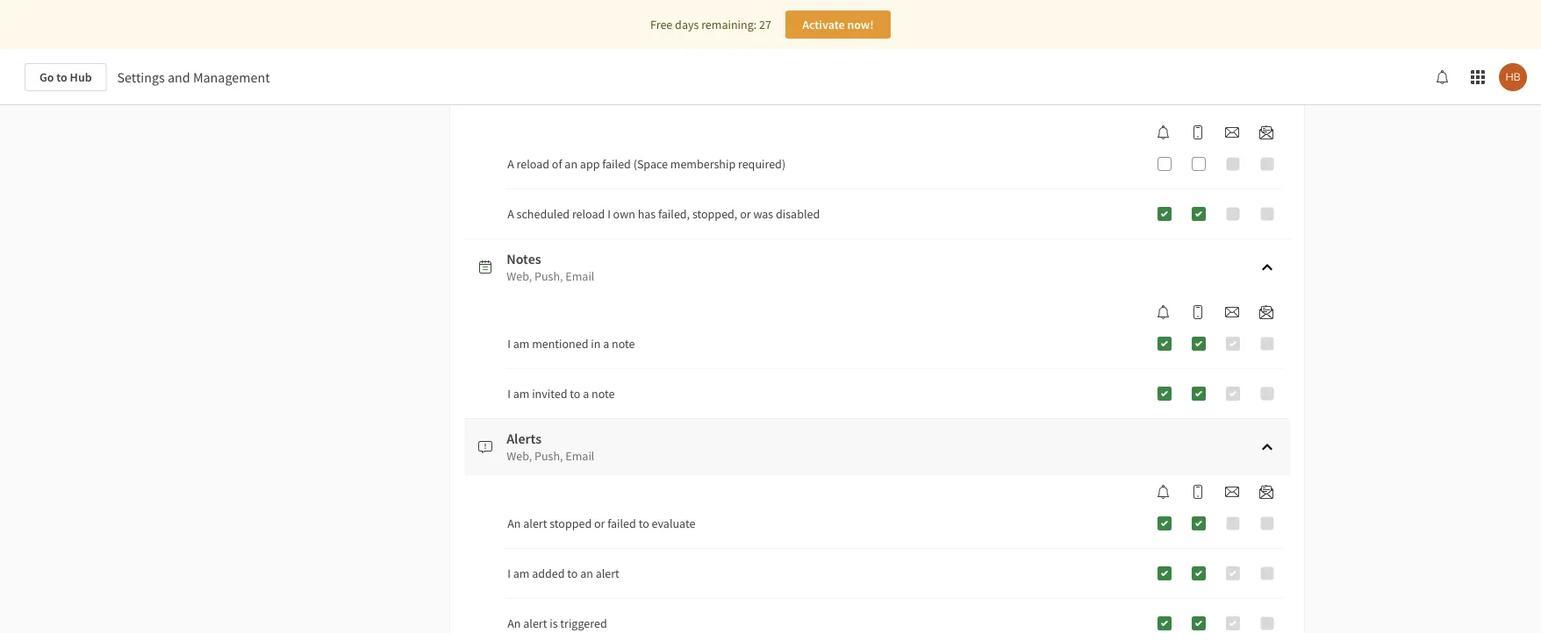 Task type: vqa. For each thing, say whether or not it's contained in the screenshot.
Links button
no



Task type: describe. For each thing, give the bounding box(es) containing it.
notifications when using qlik sense in a browser image
[[1157, 306, 1171, 320]]

scheduled
[[517, 206, 570, 222]]

activate now!
[[803, 17, 874, 32]]

notifications bundled in a daily email digest image
[[1260, 126, 1274, 140]]

i for i am added to an alert
[[508, 566, 511, 582]]

an for an alert stopped or failed to evaluate
[[508, 516, 521, 532]]

notifications when using qlik sense in a browser image for a reload of an app failed (space membership required)
[[1157, 126, 1171, 140]]

notifications sent to your email image for i am mentioned in a note
[[1226, 306, 1240, 320]]

(space
[[634, 156, 668, 172]]

alert for an alert is triggered
[[523, 616, 547, 632]]

mentioned
[[532, 336, 589, 352]]

i left own
[[608, 206, 611, 222]]

has
[[638, 206, 656, 222]]

and
[[168, 68, 190, 86]]

a for to
[[583, 386, 589, 402]]

notifications sent to your email image
[[1226, 126, 1240, 140]]

days
[[675, 17, 699, 32]]

stopped,
[[693, 206, 738, 222]]

stopped
[[550, 516, 592, 532]]

a for in
[[603, 336, 609, 352]]

settings
[[117, 68, 165, 86]]

to left evaluate
[[639, 516, 649, 532]]

i for i am invited to a note
[[508, 386, 511, 402]]

main content containing notes
[[0, 59, 1542, 634]]

notifications bundled in a daily email digest image for an alert stopped or failed to evaluate
[[1260, 485, 1274, 500]]

push notifications in qlik sense mobile image for an alert stopped or failed to evaluate
[[1191, 485, 1205, 500]]

2 notifications bundled in a daily email digest element from the top
[[1253, 306, 1281, 320]]

in
[[591, 336, 601, 352]]

1 vertical spatial alert
[[596, 566, 620, 582]]

now!
[[848, 17, 874, 32]]

push, for notes
[[535, 269, 563, 284]]

membership
[[671, 156, 736, 172]]

push notifications in qlik sense mobile image for a reload of an app failed (space membership required)
[[1191, 126, 1205, 140]]

push, for alerts
[[535, 449, 563, 464]]

activate
[[803, 17, 845, 32]]

invited
[[532, 386, 568, 402]]

email for notes
[[566, 269, 595, 284]]

push notifications in qlik sense mobile element for (space
[[1184, 126, 1212, 140]]

push notifications in qlik sense mobile element for evaluate
[[1184, 485, 1212, 500]]

remaining:
[[702, 17, 757, 32]]

notifications bundled in a daily email digest image for i am mentioned in a note
[[1260, 306, 1274, 320]]

an alert stopped or failed to evaluate
[[508, 516, 696, 532]]

to inside 'link'
[[56, 69, 67, 85]]

free
[[651, 17, 673, 32]]

hub
[[70, 69, 92, 85]]

2 notifications sent to your email element from the top
[[1219, 306, 1247, 320]]

i am mentioned in a note
[[508, 336, 635, 352]]

web, for notes
[[507, 269, 532, 284]]

management
[[193, 68, 270, 86]]

2 push notifications in qlik sense mobile element from the top
[[1184, 306, 1212, 320]]

added
[[532, 566, 565, 582]]

email for alerts
[[566, 449, 595, 464]]

27
[[759, 17, 772, 32]]

am for invited
[[513, 386, 530, 402]]

i am added to an alert
[[508, 566, 620, 582]]

notifications when using qlik sense in a browser image for an alert stopped or failed to evaluate
[[1157, 485, 1171, 500]]

to right invited
[[570, 386, 581, 402]]

1 vertical spatial failed
[[608, 516, 636, 532]]

web, for alerts
[[507, 449, 532, 464]]

push notifications in qlik sense mobile image
[[1191, 306, 1205, 320]]

1 vertical spatial an
[[580, 566, 593, 582]]

notifications bundled in a daily email digest element for (space
[[1253, 126, 1281, 140]]



Task type: locate. For each thing, give the bounding box(es) containing it.
web,
[[507, 269, 532, 284], [507, 449, 532, 464]]

2 notifications sent to your email image from the top
[[1226, 485, 1240, 500]]

0 horizontal spatial an
[[565, 156, 578, 172]]

web, down alerts
[[507, 449, 532, 464]]

to right go
[[56, 69, 67, 85]]

3 notifications when using qlik sense in a browser element from the top
[[1150, 485, 1178, 500]]

0 vertical spatial email
[[566, 269, 595, 284]]

1 vertical spatial notifications when using qlik sense in a browser element
[[1150, 306, 1178, 320]]

an left stopped
[[508, 516, 521, 532]]

failed right app
[[602, 156, 631, 172]]

a left of
[[508, 156, 514, 172]]

i left invited
[[508, 386, 511, 402]]

0 vertical spatial notifications bundled in a daily email digest image
[[1260, 306, 1274, 320]]

2 push, from the top
[[535, 449, 563, 464]]

an left is
[[508, 616, 521, 632]]

go to hub link
[[25, 63, 107, 91]]

or left was
[[740, 206, 751, 222]]

2 vertical spatial notifications sent to your email element
[[1219, 485, 1247, 500]]

reload left of
[[517, 156, 550, 172]]

1 vertical spatial an
[[508, 616, 521, 632]]

note for i am invited to a note
[[592, 386, 615, 402]]

1 notifications sent to your email element from the top
[[1219, 126, 1247, 140]]

alert down an alert stopped or failed to evaluate
[[596, 566, 620, 582]]

1 vertical spatial am
[[513, 386, 530, 402]]

am for added
[[513, 566, 530, 582]]

go
[[40, 69, 54, 85]]

notifications when using qlik sense in a browser element for (space
[[1150, 126, 1178, 140]]

failed,
[[658, 206, 690, 222]]

a right invited
[[583, 386, 589, 402]]

3 notifications bundled in a daily email digest element from the top
[[1253, 485, 1281, 500]]

0 vertical spatial an
[[565, 156, 578, 172]]

1 vertical spatial notifications sent to your email element
[[1219, 306, 1247, 320]]

web, inside alerts web, push, email
[[507, 449, 532, 464]]

a for a reload of an app failed (space membership required)
[[508, 156, 514, 172]]

2 vertical spatial am
[[513, 566, 530, 582]]

1 vertical spatial a
[[583, 386, 589, 402]]

push notifications in qlik sense mobile image
[[1191, 126, 1205, 140], [1191, 485, 1205, 500]]

0 vertical spatial note
[[612, 336, 635, 352]]

0 vertical spatial or
[[740, 206, 751, 222]]

1 vertical spatial push notifications in qlik sense mobile image
[[1191, 485, 1205, 500]]

1 vertical spatial web,
[[507, 449, 532, 464]]

an
[[508, 516, 521, 532], [508, 616, 521, 632]]

1 vertical spatial reload
[[572, 206, 605, 222]]

2 vertical spatial alert
[[523, 616, 547, 632]]

main content
[[0, 59, 1542, 634]]

or
[[740, 206, 751, 222], [594, 516, 605, 532]]

email inside the notes web, push, email
[[566, 269, 595, 284]]

0 vertical spatial push notifications in qlik sense mobile element
[[1184, 126, 1212, 140]]

1 push, from the top
[[535, 269, 563, 284]]

triggered
[[560, 616, 607, 632]]

1 vertical spatial email
[[566, 449, 595, 464]]

notifications bundled in a daily email digest element for evaluate
[[1253, 485, 1281, 500]]

a reload of an app failed (space membership required)
[[508, 156, 786, 172]]

0 vertical spatial notifications sent to your email element
[[1219, 126, 1247, 140]]

0 vertical spatial an
[[508, 516, 521, 532]]

0 vertical spatial a
[[508, 156, 514, 172]]

1 vertical spatial push,
[[535, 449, 563, 464]]

a
[[603, 336, 609, 352], [583, 386, 589, 402]]

2 email from the top
[[566, 449, 595, 464]]

i left added
[[508, 566, 511, 582]]

0 vertical spatial notifications when using qlik sense in a browser image
[[1157, 126, 1171, 140]]

notes web, push, email
[[507, 250, 595, 284]]

2 web, from the top
[[507, 449, 532, 464]]

note down in at the left bottom of page
[[592, 386, 615, 402]]

evaluate
[[652, 516, 696, 532]]

reload left own
[[572, 206, 605, 222]]

2 vertical spatial notifications bundled in a daily email digest element
[[1253, 485, 1281, 500]]

1 vertical spatial note
[[592, 386, 615, 402]]

1 push notifications in qlik sense mobile image from the top
[[1191, 126, 1205, 140]]

alerts
[[507, 430, 542, 448]]

0 vertical spatial a
[[603, 336, 609, 352]]

am left invited
[[513, 386, 530, 402]]

push,
[[535, 269, 563, 284], [535, 449, 563, 464]]

push, inside the notes web, push, email
[[535, 269, 563, 284]]

go to hub
[[40, 69, 92, 85]]

0 vertical spatial push,
[[535, 269, 563, 284]]

an
[[565, 156, 578, 172], [580, 566, 593, 582]]

an for an alert is triggered
[[508, 616, 521, 632]]

am for mentioned
[[513, 336, 530, 352]]

alert left is
[[523, 616, 547, 632]]

2 notifications when using qlik sense in a browser image from the top
[[1157, 485, 1171, 500]]

am
[[513, 336, 530, 352], [513, 386, 530, 402], [513, 566, 530, 582]]

notifications sent to your email element for evaluate
[[1219, 485, 1247, 500]]

2 am from the top
[[513, 386, 530, 402]]

1 vertical spatial notifications when using qlik sense in a browser image
[[1157, 485, 1171, 500]]

a for a scheduled reload i own has failed, stopped, or was disabled
[[508, 206, 514, 222]]

howard brown image
[[1499, 63, 1528, 91]]

0 horizontal spatial or
[[594, 516, 605, 532]]

1 vertical spatial push notifications in qlik sense mobile element
[[1184, 306, 1212, 320]]

is
[[550, 616, 558, 632]]

notifications bundled in a daily email digest element
[[1253, 126, 1281, 140], [1253, 306, 1281, 320], [1253, 485, 1281, 500]]

2 an from the top
[[508, 616, 521, 632]]

0 horizontal spatial reload
[[517, 156, 550, 172]]

am left mentioned
[[513, 336, 530, 352]]

2 notifications when using qlik sense in a browser element from the top
[[1150, 306, 1178, 320]]

2 vertical spatial notifications when using qlik sense in a browser element
[[1150, 485, 1178, 500]]

1 horizontal spatial or
[[740, 206, 751, 222]]

web, down notes
[[507, 269, 532, 284]]

alert left stopped
[[523, 516, 547, 532]]

disabled
[[776, 206, 820, 222]]

2 vertical spatial push notifications in qlik sense mobile element
[[1184, 485, 1212, 500]]

3 notifications sent to your email element from the top
[[1219, 485, 1247, 500]]

own
[[613, 206, 635, 222]]

1 notifications when using qlik sense in a browser image from the top
[[1157, 126, 1171, 140]]

web, inside the notes web, push, email
[[507, 269, 532, 284]]

0 vertical spatial notifications when using qlik sense in a browser element
[[1150, 126, 1178, 140]]

1 vertical spatial notifications bundled in a daily email digest image
[[1260, 485, 1274, 500]]

i left mentioned
[[508, 336, 511, 352]]

reload
[[517, 156, 550, 172], [572, 206, 605, 222]]

app
[[580, 156, 600, 172]]

0 vertical spatial notifications bundled in a daily email digest element
[[1253, 126, 1281, 140]]

alert for an alert stopped or failed to evaluate
[[523, 516, 547, 532]]

1 web, from the top
[[507, 269, 532, 284]]

notifications when using qlik sense in a browser image
[[1157, 126, 1171, 140], [1157, 485, 1171, 500]]

0 vertical spatial web,
[[507, 269, 532, 284]]

was
[[754, 206, 774, 222]]

an right added
[[580, 566, 593, 582]]

an right of
[[565, 156, 578, 172]]

note for i am mentioned in a note
[[612, 336, 635, 352]]

2 notifications bundled in a daily email digest image from the top
[[1260, 485, 1274, 500]]

alerts web, push, email
[[507, 430, 595, 464]]

0 horizontal spatial a
[[583, 386, 589, 402]]

notifications bundled in a daily email digest image
[[1260, 306, 1274, 320], [1260, 485, 1274, 500]]

failed
[[602, 156, 631, 172], [608, 516, 636, 532]]

i
[[608, 206, 611, 222], [508, 336, 511, 352], [508, 386, 511, 402], [508, 566, 511, 582]]

notifications sent to your email image for an alert stopped or failed to evaluate
[[1226, 485, 1240, 500]]

an alert is triggered
[[508, 616, 607, 632]]

push, down alerts
[[535, 449, 563, 464]]

notifications when using qlik sense in a browser element for evaluate
[[1150, 485, 1178, 500]]

alert
[[523, 516, 547, 532], [596, 566, 620, 582], [523, 616, 547, 632]]

0 vertical spatial reload
[[517, 156, 550, 172]]

to right added
[[567, 566, 578, 582]]

notifications when using qlik sense in a browser element
[[1150, 126, 1178, 140], [1150, 306, 1178, 320], [1150, 485, 1178, 500]]

1 notifications bundled in a daily email digest image from the top
[[1260, 306, 1274, 320]]

1 vertical spatial notifications bundled in a daily email digest element
[[1253, 306, 1281, 320]]

a scheduled reload i own has failed, stopped, or was disabled
[[508, 206, 820, 222]]

i for i am mentioned in a note
[[508, 336, 511, 352]]

1 vertical spatial or
[[594, 516, 605, 532]]

1 a from the top
[[508, 156, 514, 172]]

1 notifications bundled in a daily email digest element from the top
[[1253, 126, 1281, 140]]

i am invited to a note
[[508, 386, 615, 402]]

0 vertical spatial alert
[[523, 516, 547, 532]]

email
[[566, 269, 595, 284], [566, 449, 595, 464]]

1 horizontal spatial a
[[603, 336, 609, 352]]

1 vertical spatial notifications sent to your email image
[[1226, 485, 1240, 500]]

notifications sent to your email element for (space
[[1219, 126, 1247, 140]]

failed right stopped
[[608, 516, 636, 532]]

free days remaining: 27
[[651, 17, 772, 32]]

1 horizontal spatial an
[[580, 566, 593, 582]]

of
[[552, 156, 562, 172]]

3 am from the top
[[513, 566, 530, 582]]

email down 'i am invited to a note'
[[566, 449, 595, 464]]

2 a from the top
[[508, 206, 514, 222]]

1 push notifications in qlik sense mobile element from the top
[[1184, 126, 1212, 140]]

note
[[612, 336, 635, 352], [592, 386, 615, 402]]

to
[[56, 69, 67, 85], [570, 386, 581, 402], [639, 516, 649, 532], [567, 566, 578, 582]]

a right in at the left bottom of page
[[603, 336, 609, 352]]

0 vertical spatial push notifications in qlik sense mobile image
[[1191, 126, 1205, 140]]

3 push notifications in qlik sense mobile element from the top
[[1184, 485, 1212, 500]]

1 am from the top
[[513, 336, 530, 352]]

activate now! link
[[786, 11, 891, 39]]

1 notifications sent to your email image from the top
[[1226, 306, 1240, 320]]

1 an from the top
[[508, 516, 521, 532]]

2 push notifications in qlik sense mobile image from the top
[[1191, 485, 1205, 500]]

required)
[[738, 156, 786, 172]]

0 vertical spatial failed
[[602, 156, 631, 172]]

1 notifications when using qlik sense in a browser element from the top
[[1150, 126, 1178, 140]]

note right in at the left bottom of page
[[612, 336, 635, 352]]

a left scheduled
[[508, 206, 514, 222]]

1 horizontal spatial reload
[[572, 206, 605, 222]]

push, down notes
[[535, 269, 563, 284]]

or right stopped
[[594, 516, 605, 532]]

0 vertical spatial notifications sent to your email image
[[1226, 306, 1240, 320]]

1 vertical spatial a
[[508, 206, 514, 222]]

notifications sent to your email element
[[1219, 126, 1247, 140], [1219, 306, 1247, 320], [1219, 485, 1247, 500]]

a
[[508, 156, 514, 172], [508, 206, 514, 222]]

push, inside alerts web, push, email
[[535, 449, 563, 464]]

notifications sent to your email image
[[1226, 306, 1240, 320], [1226, 485, 1240, 500]]

email inside alerts web, push, email
[[566, 449, 595, 464]]

settings and management
[[117, 68, 270, 86]]

am left added
[[513, 566, 530, 582]]

1 email from the top
[[566, 269, 595, 284]]

email up 'i am mentioned in a note' on the left bottom
[[566, 269, 595, 284]]

push notifications in qlik sense mobile element
[[1184, 126, 1212, 140], [1184, 306, 1212, 320], [1184, 485, 1212, 500]]

0 vertical spatial am
[[513, 336, 530, 352]]

notes
[[507, 250, 541, 268]]



